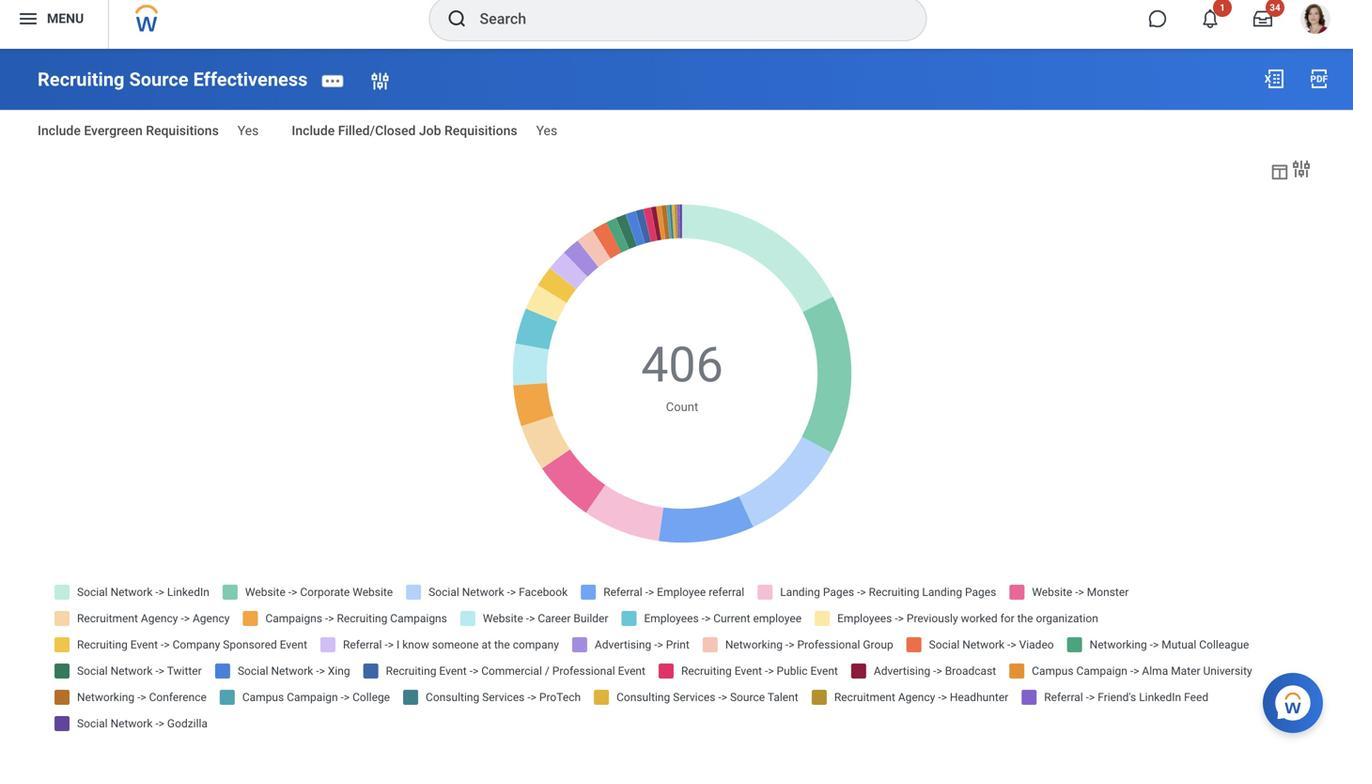 Task type: vqa. For each thing, say whether or not it's contained in the screenshot.
2nd 'Yes' from the right
yes



Task type: describe. For each thing, give the bounding box(es) containing it.
34 button
[[1242, 0, 1285, 39]]

export to excel image
[[1263, 68, 1286, 90]]

1 button
[[1190, 0, 1232, 39]]

notifications large image
[[1201, 9, 1220, 28]]

effectiveness
[[193, 69, 308, 91]]

inbox large image
[[1254, 9, 1272, 28]]

yes for include evergreen requisitions
[[238, 123, 259, 138]]

search image
[[446, 8, 468, 30]]

34
[[1270, 2, 1281, 13]]

2 requisitions from the left
[[444, 123, 517, 138]]

1 requisitions from the left
[[146, 123, 219, 138]]

yes for include filled/closed job requisitions
[[536, 123, 557, 138]]

406 count
[[641, 337, 723, 414]]

change selection image
[[369, 70, 391, 93]]

recruiting source effectiveness - table image
[[1270, 162, 1290, 183]]

recruiting source effectiveness
[[38, 69, 308, 91]]

count
[[666, 400, 698, 414]]

evergreen
[[84, 123, 143, 138]]

menu
[[47, 11, 84, 26]]

job
[[419, 123, 441, 138]]



Task type: locate. For each thing, give the bounding box(es) containing it.
1 include from the left
[[38, 123, 81, 138]]

0 horizontal spatial yes
[[238, 123, 259, 138]]

recruiting
[[38, 69, 124, 91]]

include filled/closed job requisitions
[[292, 123, 517, 138]]

406
[[641, 337, 723, 394]]

view printable version (pdf) image
[[1308, 68, 1331, 90]]

2 include from the left
[[292, 123, 335, 138]]

requisitions down recruiting source effectiveness
[[146, 123, 219, 138]]

include filled/closed job requisitions element
[[536, 112, 557, 140]]

1 horizontal spatial yes
[[536, 123, 557, 138]]

include for include filled/closed job requisitions
[[292, 123, 335, 138]]

source
[[129, 69, 189, 91]]

requisitions right job
[[444, 123, 517, 138]]

0 horizontal spatial include
[[38, 123, 81, 138]]

filled/closed
[[338, 123, 416, 138]]

include
[[38, 123, 81, 138], [292, 123, 335, 138]]

include evergreen requisitions
[[38, 123, 219, 138]]

406 main content
[[0, 49, 1353, 764]]

include left evergreen
[[38, 123, 81, 138]]

menu button
[[0, 0, 108, 49]]

recruiting source effectiveness link
[[38, 69, 308, 91]]

include left "filled/closed"
[[292, 123, 335, 138]]

yes
[[238, 123, 259, 138], [536, 123, 557, 138]]

1 yes from the left
[[238, 123, 259, 138]]

2 yes from the left
[[536, 123, 557, 138]]

1 horizontal spatial include
[[292, 123, 335, 138]]

configure and view chart data image
[[1290, 158, 1313, 181]]

include for include evergreen requisitions
[[38, 123, 81, 138]]

profile logan mcneil image
[[1301, 4, 1331, 38]]

406 button
[[641, 333, 726, 398]]

1
[[1220, 2, 1225, 13]]

include evergreen requisitions element
[[238, 112, 259, 140]]

0 horizontal spatial requisitions
[[146, 123, 219, 138]]

justify image
[[17, 8, 39, 30]]

1 horizontal spatial requisitions
[[444, 123, 517, 138]]

requisitions
[[146, 123, 219, 138], [444, 123, 517, 138]]

Search Workday  search field
[[480, 0, 888, 39]]



